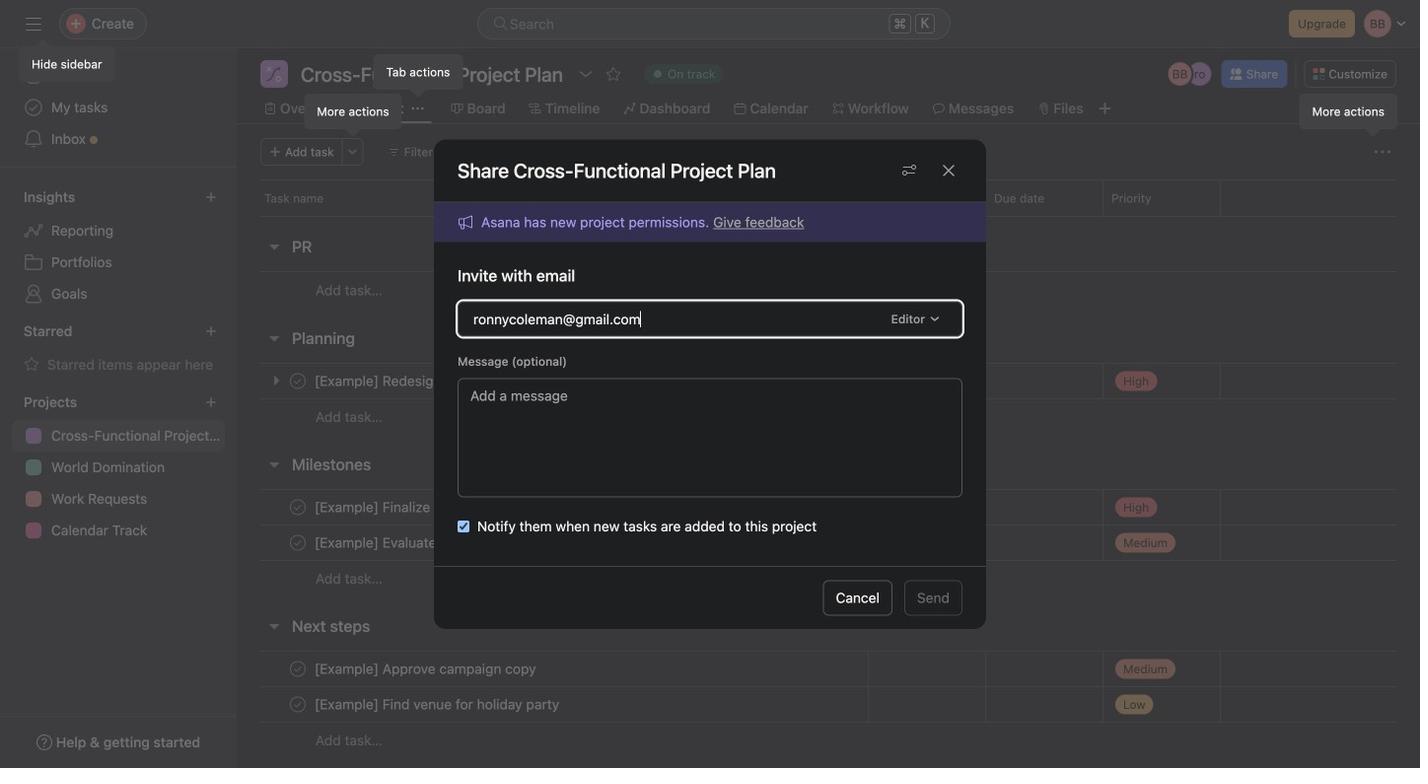 Task type: vqa. For each thing, say whether or not it's contained in the screenshot.
Mark complete option associated with Task name text field in [Example] Find venue for holiday party cell
yes



Task type: describe. For each thing, give the bounding box(es) containing it.
insights element
[[0, 179, 237, 314]]

[example] finalize budget cell
[[237, 489, 868, 526]]

1 collapse task list for this group image from the top
[[266, 239, 282, 254]]

add to starred image
[[606, 66, 621, 82]]

mark complete image
[[286, 496, 310, 519]]

task name text field inside [example] finalize budget cell
[[311, 498, 485, 517]]

mark complete image for task name text box at the left of the page
[[286, 657, 310, 681]]

hide sidebar image
[[26, 16, 41, 32]]

Add a message text field
[[458, 378, 963, 497]]

collapse task list for this group image for header planning tree grid
[[266, 330, 282, 346]]

mark complete image for task name text field within [example] evaluate new email marketing platform cell
[[286, 531, 310, 555]]

2 collapse task list for this group image from the top
[[266, 457, 282, 472]]

line_and_symbols image
[[266, 66, 282, 82]]

projects element
[[0, 385, 237, 550]]

project permissions image
[[901, 162, 917, 178]]

header milestones tree grid
[[237, 489, 1420, 597]]

collapse task list for this group image for header next steps tree grid at the bottom of the page
[[266, 618, 282, 634]]

[example] evaluate new email marketing platform cell
[[237, 525, 868, 561]]

mark complete checkbox for task name text box at the left of the page
[[286, 657, 310, 681]]



Task type: locate. For each thing, give the bounding box(es) containing it.
global element
[[0, 48, 237, 167]]

mark complete checkbox for task name text field inside [example] find venue for holiday party cell
[[286, 693, 310, 716]]

2 collapse task list for this group image from the top
[[266, 618, 282, 634]]

mark complete checkbox for task name text field within [example] evaluate new email marketing platform cell
[[286, 531, 310, 555]]

header planning tree grid
[[237, 363, 1420, 435]]

0 vertical spatial collapse task list for this group image
[[266, 239, 282, 254]]

row
[[237, 179, 1420, 216], [260, 215, 1396, 217], [237, 271, 1420, 309], [237, 398, 1420, 435], [237, 489, 1420, 526], [237, 525, 1420, 561], [237, 560, 1420, 597], [237, 651, 1420, 687], [237, 686, 1420, 723], [237, 722, 1420, 758]]

1 vertical spatial collapse task list for this group image
[[266, 457, 282, 472]]

Mark complete checkbox
[[286, 531, 310, 555], [286, 657, 310, 681], [286, 693, 310, 716]]

collapse task list for this group image
[[266, 330, 282, 346], [266, 618, 282, 634]]

1 mark complete checkbox from the top
[[286, 531, 310, 555]]

collapse task list for this group image
[[266, 239, 282, 254], [266, 457, 282, 472]]

1 task name text field from the top
[[311, 498, 485, 517]]

2 mark complete checkbox from the top
[[286, 657, 310, 681]]

1 vertical spatial task name text field
[[311, 533, 634, 553]]

2 vertical spatial task name text field
[[311, 695, 565, 715]]

3 task name text field from the top
[[311, 695, 565, 715]]

Add members by name or email… text field
[[473, 307, 876, 331]]

mark complete checkbox inside [example] evaluate new email marketing platform cell
[[286, 531, 310, 555]]

2 mark complete image from the top
[[286, 657, 310, 681]]

task name text field for header milestones tree grid
[[311, 533, 634, 553]]

None checkbox
[[458, 520, 469, 532]]

1 vertical spatial mark complete image
[[286, 657, 310, 681]]

0 vertical spatial task name text field
[[311, 498, 485, 517]]

2 vertical spatial mark complete checkbox
[[286, 693, 310, 716]]

2 task name text field from the top
[[311, 533, 634, 553]]

Mark complete checkbox
[[286, 496, 310, 519]]

task name text field inside [example] find venue for holiday party cell
[[311, 695, 565, 715]]

dialog
[[434, 139, 986, 629]]

0 vertical spatial mark complete image
[[286, 531, 310, 555]]

mark complete checkbox inside [example] find venue for holiday party cell
[[286, 693, 310, 716]]

Task name text field
[[311, 498, 485, 517], [311, 533, 634, 553], [311, 695, 565, 715]]

None text field
[[296, 60, 568, 88]]

0 vertical spatial collapse task list for this group image
[[266, 330, 282, 346]]

mark complete checkbox inside [example] approve campaign copy cell
[[286, 657, 310, 681]]

starred element
[[0, 314, 237, 385]]

[example] find venue for holiday party cell
[[237, 686, 868, 723]]

header next steps tree grid
[[237, 651, 1420, 758]]

mark complete image inside [example] find venue for holiday party cell
[[286, 693, 310, 716]]

task name text field inside [example] evaluate new email marketing platform cell
[[311, 533, 634, 553]]

tooltip
[[20, 41, 114, 81], [374, 55, 462, 95], [305, 95, 401, 134], [1300, 95, 1396, 134]]

mark complete image inside [example] evaluate new email marketing platform cell
[[286, 531, 310, 555]]

1 vertical spatial mark complete checkbox
[[286, 657, 310, 681]]

Task name text field
[[311, 659, 542, 679]]

mark complete image inside [example] approve campaign copy cell
[[286, 657, 310, 681]]

0 vertical spatial mark complete checkbox
[[286, 531, 310, 555]]

close this dialog image
[[941, 162, 957, 178]]

banner
[[458, 211, 804, 233]]

3 mark complete image from the top
[[286, 693, 310, 716]]

1 vertical spatial collapse task list for this group image
[[266, 618, 282, 634]]

3 mark complete checkbox from the top
[[286, 693, 310, 716]]

1 collapse task list for this group image from the top
[[266, 330, 282, 346]]

[example] approve campaign copy cell
[[237, 651, 868, 687]]

1 mark complete image from the top
[[286, 531, 310, 555]]

mark complete image
[[286, 531, 310, 555], [286, 657, 310, 681], [286, 693, 310, 716]]

2 vertical spatial mark complete image
[[286, 693, 310, 716]]

mark complete image for task name text field inside [example] find venue for holiday party cell
[[286, 693, 310, 716]]

task name text field for header next steps tree grid at the bottom of the page
[[311, 695, 565, 715]]



